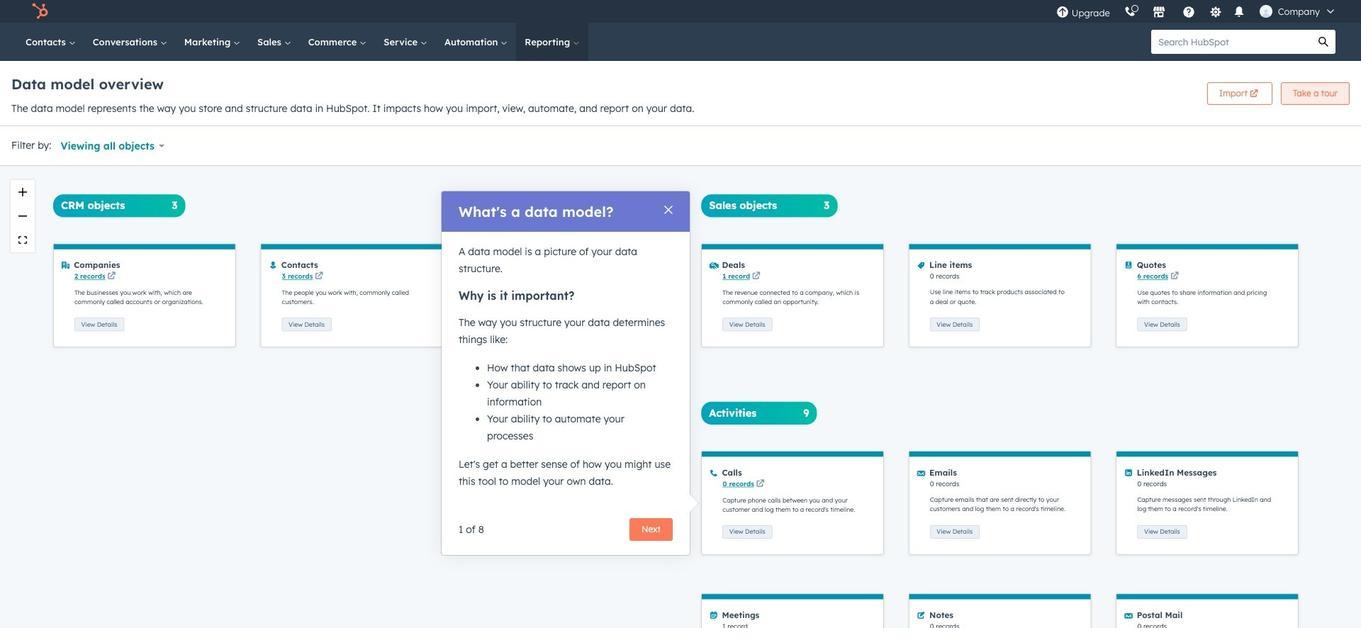 Task type: vqa. For each thing, say whether or not it's contained in the screenshot.
CRM
no



Task type: locate. For each thing, give the bounding box(es) containing it.
zoom in image
[[18, 188, 27, 196]]

fit view image
[[18, 236, 27, 244]]

close image
[[665, 206, 673, 214]]

menu
[[1050, 0, 1345, 23]]



Task type: describe. For each thing, give the bounding box(es) containing it.
marketplaces image
[[1153, 6, 1166, 19]]

Search HubSpot search field
[[1152, 30, 1312, 54]]

jacob simon image
[[1260, 5, 1273, 18]]



